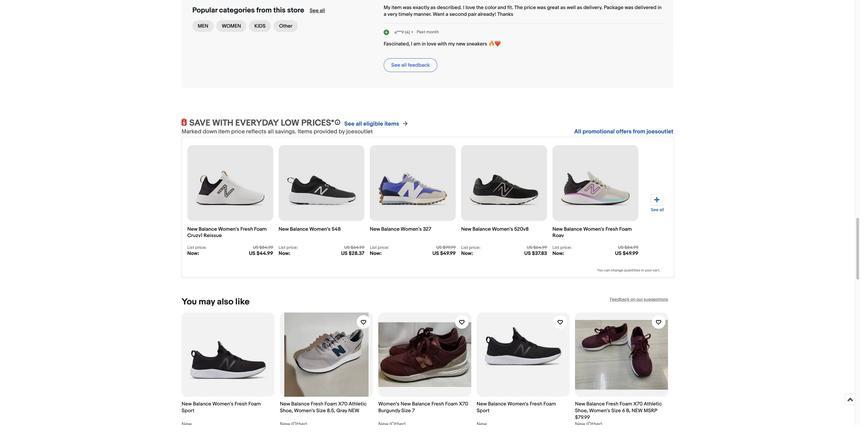 Task type: vqa. For each thing, say whether or not it's contained in the screenshot.
"Free Returns"
no



Task type: locate. For each thing, give the bounding box(es) containing it.
0 horizontal spatial price
[[231, 129, 245, 135]]

b,
[[627, 408, 631, 414]]

0 horizontal spatial sport
[[182, 408, 195, 414]]

shoe, for new balance fresh foam x70 athletic shoe, women's size 6 b, new msrp $79.99
[[576, 408, 589, 414]]

women's inside new balance fresh foam x70 athletic shoe, women's size 8.5, gray new
[[294, 408, 315, 414]]

list price: right $44.99
[[279, 245, 298, 251]]

1 horizontal spatial from
[[633, 129, 646, 135]]

1 horizontal spatial see all
[[651, 207, 665, 213]]

fresh inside "new balance fresh foam x70 athletic shoe, women's size 6 b, new msrp $79.99"
[[606, 401, 619, 408]]

size for new balance fresh foam x70 athletic shoe, women's size 6 b, new msrp $79.99
[[612, 408, 622, 414]]

1 x70 from the left
[[339, 401, 348, 408]]

now: right $44.99
[[279, 251, 291, 257]]

marked down item price reflects all savings. items provided by joesoutlet
[[182, 129, 373, 135]]

list
[[182, 308, 674, 426]]

1 horizontal spatial new
[[632, 408, 643, 414]]

now: right $99.99
[[462, 251, 473, 257]]

new inside new balance women's fresh foam roav
[[553, 226, 563, 233]]

price inside my item was exactly as described. i love the color and fit. the price was great as well as delivery. package was delivered in a very timely manner. want a second pair already! thanks
[[524, 4, 536, 11]]

list right $28.37
[[370, 245, 377, 251]]

list price: for new balance women's 548
[[279, 245, 298, 251]]

women's new balance fresh foam x70 burgundy size 7
[[379, 401, 469, 414]]

now:
[[187, 251, 199, 257], [279, 251, 291, 257], [370, 251, 382, 257], [462, 251, 473, 257], [553, 251, 565, 257]]

you left may
[[182, 297, 197, 308]]

1 vertical spatial see all
[[651, 207, 665, 213]]

new inside new balance women's fresh foam cruzv1 reissue
[[187, 226, 198, 233]]

from left this
[[257, 6, 272, 15]]

list price: right $28.37
[[370, 245, 390, 251]]

provided
[[314, 129, 338, 135]]

i
[[463, 4, 465, 11], [411, 41, 413, 47]]

everyday
[[236, 118, 279, 129]]

popular categories from this store
[[193, 6, 305, 15]]

love up pair
[[466, 4, 475, 11]]

new balance women's fresh foam roav link
[[553, 223, 639, 245]]

new balance women's 520v8 link
[[462, 223, 548, 245]]

0 vertical spatial price
[[524, 4, 536, 11]]

1 horizontal spatial item
[[392, 4, 402, 11]]

size left 6
[[612, 408, 622, 414]]

new inside "new balance fresh foam x70 athletic shoe, women's size 6 b, new msrp $79.99"
[[576, 401, 586, 408]]

0 horizontal spatial item
[[218, 129, 230, 135]]

3 list from the left
[[370, 245, 377, 251]]

2 horizontal spatial in
[[658, 4, 662, 11]]

0 horizontal spatial a
[[384, 11, 387, 18]]

0 horizontal spatial us $49.99
[[433, 251, 456, 257]]

from right offers
[[633, 129, 646, 135]]

promotional
[[583, 129, 615, 135]]

0 horizontal spatial new balance women's fresh foam sport
[[182, 401, 261, 414]]

1 horizontal spatial $64.99
[[534, 245, 548, 251]]

you left can
[[598, 268, 604, 273]]

$84.99
[[260, 245, 273, 251], [625, 245, 639, 251]]

5 price: from the left
[[561, 245, 572, 251]]

2 $64.99 from the left
[[534, 245, 548, 251]]

1 new balance women's fresh foam sport link from the left
[[182, 313, 275, 426]]

as up want
[[431, 4, 436, 11]]

now: for new balance women's fresh foam cruzv1 reissue
[[187, 251, 199, 257]]

new
[[349, 408, 360, 414], [632, 408, 643, 414]]

3 as from the left
[[577, 4, 583, 11]]

0 vertical spatial see all link
[[310, 7, 325, 14]]

2 horizontal spatial as
[[577, 4, 583, 11]]

see all
[[310, 7, 325, 14], [651, 207, 665, 213]]

new balance fresh foam x70 athletic shoe, women's size 6 b, new msrp $79.99
[[576, 401, 662, 421]]

list right $44.99
[[279, 245, 286, 251]]

0 vertical spatial item
[[392, 4, 402, 11]]

3 x70 from the left
[[634, 401, 643, 408]]

0 horizontal spatial athletic
[[349, 401, 367, 408]]

0 horizontal spatial x70
[[339, 401, 348, 408]]

price: for new balance women's fresh foam roav
[[561, 245, 572, 251]]

us $99.99
[[437, 245, 456, 251]]

new inside new balance fresh foam x70 athletic shoe, women's size 8.5, gray new
[[349, 408, 360, 414]]

athletic inside "new balance fresh foam x70 athletic shoe, women's size 6 b, new msrp $79.99"
[[644, 401, 662, 408]]

well
[[567, 4, 576, 11]]

0 vertical spatial see all
[[310, 7, 325, 14]]

1 us $49.99 from the left
[[433, 251, 456, 257]]

4 list from the left
[[462, 245, 468, 251]]

i left am
[[411, 41, 413, 47]]

1 horizontal spatial us $64.99
[[527, 245, 548, 251]]

kids
[[255, 23, 266, 29]]

cruzv1
[[187, 233, 203, 239]]

size inside new balance fresh foam x70 athletic shoe, women's size 8.5, gray new
[[317, 408, 326, 414]]

1 $64.99 from the left
[[351, 245, 365, 251]]

all inside see all feedback link
[[402, 62, 407, 68]]

1 list price: from the left
[[187, 245, 207, 251]]

was up timely
[[403, 4, 412, 11]]

1 $49.99 from the left
[[441, 251, 456, 257]]

4 now: from the left
[[462, 251, 473, 257]]

delivered
[[635, 4, 657, 11]]

2 as from the left
[[561, 4, 566, 11]]

in
[[658, 4, 662, 11], [422, 41, 426, 47], [642, 268, 645, 273]]

us $49.99 for new balance women's fresh foam roav
[[616, 251, 639, 257]]

us
[[253, 245, 259, 251], [345, 245, 350, 251], [437, 245, 442, 251], [527, 245, 533, 251], [619, 245, 624, 251], [249, 251, 256, 257], [341, 251, 348, 257], [433, 251, 439, 257], [525, 251, 531, 257], [616, 251, 622, 257]]

price: for new balance women's fresh foam cruzv1 reissue
[[195, 245, 207, 251]]

0 vertical spatial love
[[466, 4, 475, 11]]

list for new balance women's fresh foam cruzv1 reissue
[[187, 245, 194, 251]]

2 new from the left
[[632, 408, 643, 414]]

0 horizontal spatial $49.99
[[441, 251, 456, 257]]

fresh inside women's new balance fresh foam x70 burgundy size 7
[[432, 401, 444, 408]]

list down cruzv1
[[187, 245, 194, 251]]

2 us $84.99 from the left
[[619, 245, 639, 251]]

None text field
[[280, 422, 308, 426], [379, 422, 406, 426], [477, 422, 487, 426], [576, 422, 603, 426], [280, 422, 308, 426], [379, 422, 406, 426], [477, 422, 487, 426], [576, 422, 603, 426]]

0 horizontal spatial joesoutlet
[[347, 129, 373, 135]]

2 us $64.99 from the left
[[527, 245, 548, 251]]

was
[[403, 4, 412, 11], [538, 4, 546, 11], [625, 4, 634, 11]]

2 new balance women's fresh foam sport from the left
[[477, 401, 557, 414]]

a down described.
[[446, 11, 449, 18]]

$44.99
[[257, 251, 273, 257]]

categories
[[219, 6, 255, 15]]

0 horizontal spatial you
[[182, 297, 197, 308]]

2 list price: from the left
[[279, 245, 298, 251]]

0 vertical spatial from
[[257, 6, 272, 15]]

1 size from the left
[[317, 408, 326, 414]]

5 list from the left
[[553, 245, 560, 251]]

msrp
[[644, 408, 658, 414]]

327
[[423, 226, 432, 233]]

0 horizontal spatial from
[[257, 6, 272, 15]]

popular
[[193, 6, 218, 15]]

7
[[412, 408, 415, 414]]

now: down "roav"
[[553, 251, 565, 257]]

2 price: from the left
[[287, 245, 298, 251]]

1 vertical spatial from
[[633, 129, 646, 135]]

0 horizontal spatial new
[[349, 408, 360, 414]]

see all eligible items
[[345, 121, 399, 127]]

foam
[[254, 226, 267, 233], [620, 226, 632, 233], [249, 401, 261, 408], [325, 401, 337, 408], [446, 401, 458, 408], [544, 401, 557, 408], [620, 401, 633, 408]]

price: right $99.99
[[469, 245, 481, 251]]

1 horizontal spatial price
[[524, 4, 536, 11]]

now: for new balance women's 548
[[279, 251, 291, 257]]

1 horizontal spatial a
[[446, 11, 449, 18]]

2 us $49.99 from the left
[[616, 251, 639, 257]]

love left with
[[427, 41, 437, 47]]

price:
[[195, 245, 207, 251], [287, 245, 298, 251], [378, 245, 390, 251], [469, 245, 481, 251], [561, 245, 572, 251]]

you may also like
[[182, 297, 250, 308]]

2 size from the left
[[402, 408, 411, 414]]

love inside my item was exactly as described. i love the color and fit. the price was great as well as delivery. package was delivered in a very timely manner. want a second pair already! thanks
[[466, 4, 475, 11]]

0 horizontal spatial as
[[431, 4, 436, 11]]

1 vertical spatial love
[[427, 41, 437, 47]]

store
[[287, 6, 305, 15]]

1 sport from the left
[[182, 408, 195, 414]]

0 horizontal spatial size
[[317, 408, 326, 414]]

1 horizontal spatial you
[[598, 268, 604, 273]]

also
[[217, 297, 234, 308]]

joesoutlet
[[347, 129, 373, 135], [647, 129, 674, 135]]

size left 7
[[402, 408, 411, 414]]

new inside "new balance fresh foam x70 athletic shoe, women's size 6 b, new msrp $79.99"
[[632, 408, 643, 414]]

athletic inside new balance fresh foam x70 athletic shoe, women's size 8.5, gray new
[[349, 401, 367, 408]]

2 horizontal spatial x70
[[634, 401, 643, 408]]

1 horizontal spatial love
[[466, 4, 475, 11]]

1 horizontal spatial us $84.99
[[619, 245, 639, 251]]

3 size from the left
[[612, 408, 622, 414]]

new right gray
[[349, 408, 360, 414]]

1 price: from the left
[[195, 245, 207, 251]]

1 was from the left
[[403, 4, 412, 11]]

1 horizontal spatial athletic
[[644, 401, 662, 408]]

see all link
[[310, 7, 325, 14], [651, 194, 665, 213]]

0 horizontal spatial was
[[403, 4, 412, 11]]

4 price: from the left
[[469, 245, 481, 251]]

foam inside new balance fresh foam x70 athletic shoe, women's size 8.5, gray new
[[325, 401, 337, 408]]

list for new balance women's fresh foam roav
[[553, 245, 560, 251]]

our
[[637, 297, 643, 302]]

a down my
[[384, 11, 387, 18]]

1 $84.99 from the left
[[260, 245, 273, 251]]

2 horizontal spatial size
[[612, 408, 622, 414]]

foam inside women's new balance fresh foam x70 burgundy size 7
[[446, 401, 458, 408]]

x70
[[339, 401, 348, 408], [459, 401, 469, 408], [634, 401, 643, 408]]

1 horizontal spatial new balance women's fresh foam sport
[[477, 401, 557, 414]]

1 vertical spatial you
[[182, 297, 197, 308]]

exactly
[[413, 4, 430, 11]]

athletic up msrp
[[644, 401, 662, 408]]

new balance women's fresh foam sport
[[182, 401, 261, 414], [477, 401, 557, 414]]

$64.99 for us $28.37
[[351, 245, 365, 251]]

list for new balance women's 327
[[370, 245, 377, 251]]

now: for new balance women's 520v8
[[462, 251, 473, 257]]

second
[[450, 11, 467, 18]]

price: down new balance women's 327
[[378, 245, 390, 251]]

0 horizontal spatial love
[[427, 41, 437, 47]]

2 shoe, from the left
[[576, 408, 589, 414]]

men link
[[193, 20, 214, 32]]

list price: right $99.99
[[462, 245, 481, 251]]

fresh inside new balance fresh foam x70 athletic shoe, women's size 8.5, gray new
[[311, 401, 324, 408]]

price: down cruzv1
[[195, 245, 207, 251]]

new balance women's 548
[[279, 226, 341, 233]]

0 horizontal spatial shoe,
[[280, 408, 293, 414]]

from
[[257, 6, 272, 15], [633, 129, 646, 135]]

1 horizontal spatial new balance women's fresh foam sport link
[[477, 313, 570, 426]]

2 athletic from the left
[[644, 401, 662, 408]]

3 list price: from the left
[[370, 245, 390, 251]]

1 horizontal spatial sport
[[477, 408, 490, 414]]

month
[[427, 29, 439, 35]]

size inside "new balance fresh foam x70 athletic shoe, women's size 6 b, new msrp $79.99"
[[612, 408, 622, 414]]

1 horizontal spatial as
[[561, 4, 566, 11]]

see all feedback
[[392, 62, 430, 68]]

balance inside women's new balance fresh foam x70 burgundy size 7
[[412, 401, 431, 408]]

foam inside new balance women's fresh foam roav
[[620, 226, 632, 233]]

list right $99.99
[[462, 245, 468, 251]]

in right am
[[422, 41, 426, 47]]

0 horizontal spatial $64.99
[[351, 245, 365, 251]]

1 now: from the left
[[187, 251, 199, 257]]

very
[[388, 11, 398, 18]]

i up second
[[463, 4, 465, 11]]

now: for new balance women's 327
[[370, 251, 382, 257]]

great
[[548, 4, 560, 11]]

1 vertical spatial i
[[411, 41, 413, 47]]

was right package
[[625, 4, 634, 11]]

as
[[431, 4, 436, 11], [561, 4, 566, 11], [577, 4, 583, 11]]

0 horizontal spatial us $84.99
[[253, 245, 273, 251]]

size left 8.5,
[[317, 408, 326, 414]]

list down "roav"
[[553, 245, 560, 251]]

0 horizontal spatial new balance women's fresh foam sport link
[[182, 313, 275, 426]]

size
[[317, 408, 326, 414], [402, 408, 411, 414], [612, 408, 622, 414]]

1 shoe, from the left
[[280, 408, 293, 414]]

with
[[438, 41, 447, 47]]

us $64.99 for $28.37
[[345, 245, 365, 251]]

2 list from the left
[[279, 245, 286, 251]]

new for gray
[[349, 408, 360, 414]]

0 horizontal spatial $84.99
[[260, 245, 273, 251]]

new
[[456, 41, 466, 47]]

list price: for new balance women's 327
[[370, 245, 390, 251]]

3 price: from the left
[[378, 245, 390, 251]]

in left "your"
[[642, 268, 645, 273]]

0 horizontal spatial us $64.99
[[345, 245, 365, 251]]

1 new from the left
[[349, 408, 360, 414]]

down
[[203, 129, 217, 135]]

2 horizontal spatial was
[[625, 4, 634, 11]]

x70 inside new balance fresh foam x70 athletic shoe, women's size 8.5, gray new
[[339, 401, 348, 408]]

athletic left women's
[[349, 401, 367, 408]]

women link
[[217, 20, 247, 32]]

None text field
[[182, 422, 192, 426]]

list price:
[[187, 245, 207, 251], [279, 245, 298, 251], [370, 245, 390, 251], [462, 245, 481, 251], [553, 245, 572, 251]]

price: down "roav"
[[561, 245, 572, 251]]

2 x70 from the left
[[459, 401, 469, 408]]

1 horizontal spatial joesoutlet
[[647, 129, 674, 135]]

shoe, inside "new balance fresh foam x70 athletic shoe, women's size 6 b, new msrp $79.99"
[[576, 408, 589, 414]]

new balance women's fresh foam sport link
[[182, 313, 275, 426], [477, 313, 570, 426]]

price
[[524, 4, 536, 11], [231, 129, 245, 135]]

manner.
[[414, 11, 432, 18]]

1 us $84.99 from the left
[[253, 245, 273, 251]]

2 vertical spatial in
[[642, 268, 645, 273]]

list price: for new balance women's 520v8
[[462, 245, 481, 251]]

new right b,
[[632, 408, 643, 414]]

$49.99 for new balance women's 327
[[441, 251, 456, 257]]

0 vertical spatial you
[[598, 268, 604, 273]]

shoe, inside new balance fresh foam x70 athletic shoe, women's size 8.5, gray new
[[280, 408, 293, 414]]

x70 inside "new balance fresh foam x70 athletic shoe, women's size 6 b, new msrp $79.99"
[[634, 401, 643, 408]]

list for new balance women's 520v8
[[462, 245, 468, 251]]

1 horizontal spatial x70
[[459, 401, 469, 408]]

1 as from the left
[[431, 4, 436, 11]]

and
[[498, 4, 507, 11]]

price: for new balance women's 520v8
[[469, 245, 481, 251]]

item right down
[[218, 129, 230, 135]]

women's
[[379, 401, 400, 408]]

5 list price: from the left
[[553, 245, 572, 251]]

1 horizontal spatial see all link
[[651, 194, 665, 213]]

balance inside new balance women's fresh foam cruzv1 reissue
[[199, 226, 217, 233]]

3 now: from the left
[[370, 251, 382, 257]]

2 now: from the left
[[279, 251, 291, 257]]

1 athletic from the left
[[349, 401, 367, 408]]

1 horizontal spatial i
[[463, 4, 465, 11]]

price left reflects
[[231, 129, 245, 135]]

fresh
[[241, 226, 253, 233], [606, 226, 619, 233], [235, 401, 247, 408], [311, 401, 324, 408], [432, 401, 444, 408], [530, 401, 543, 408], [606, 401, 619, 408]]

1 new balance women's fresh foam sport from the left
[[182, 401, 261, 414]]

foam inside new balance women's fresh foam cruzv1 reissue
[[254, 226, 267, 233]]

1 us $64.99 from the left
[[345, 245, 365, 251]]

all promotional offers from joesoutlet
[[575, 129, 674, 135]]

1 list from the left
[[187, 245, 194, 251]]

2 sport from the left
[[477, 408, 490, 414]]

kids link
[[249, 20, 271, 32]]

5 now: from the left
[[553, 251, 565, 257]]

4 list price: from the left
[[462, 245, 481, 251]]

🔥❤️
[[489, 41, 501, 47]]

in inside my item was exactly as described. i love the color and fit. the price was great as well as delivery. package was delivered in a very timely manner. want a second pair already! thanks
[[658, 4, 662, 11]]

0 vertical spatial i
[[463, 4, 465, 11]]

1 horizontal spatial shoe,
[[576, 408, 589, 414]]

in right delivered
[[658, 4, 662, 11]]

now: down cruzv1
[[187, 251, 199, 257]]

sport
[[182, 408, 195, 414], [477, 408, 490, 414]]

1 horizontal spatial us $49.99
[[616, 251, 639, 257]]

by
[[339, 129, 345, 135]]

as right well
[[577, 4, 583, 11]]

list price: down "roav"
[[553, 245, 572, 251]]

x70 for new balance fresh foam x70 athletic shoe, women's size 6 b, new msrp $79.99
[[634, 401, 643, 408]]

2 $49.99 from the left
[[623, 251, 639, 257]]

1 horizontal spatial $49.99
[[623, 251, 639, 257]]

list price: down cruzv1
[[187, 245, 207, 251]]

0 vertical spatial in
[[658, 4, 662, 11]]

1 horizontal spatial was
[[538, 4, 546, 11]]

1 horizontal spatial in
[[642, 268, 645, 273]]

8.5,
[[327, 408, 336, 414]]

price: down new balance women's 548
[[287, 245, 298, 251]]

now: right $28.37
[[370, 251, 382, 257]]

1 horizontal spatial size
[[402, 408, 411, 414]]

new inside new balance fresh foam x70 athletic shoe, women's size 8.5, gray new
[[280, 401, 290, 408]]

price right "the"
[[524, 4, 536, 11]]

sneakers
[[467, 41, 488, 47]]

as left well
[[561, 4, 566, 11]]

item up very
[[392, 4, 402, 11]]

0 horizontal spatial in
[[422, 41, 426, 47]]

was left great
[[538, 4, 546, 11]]

my
[[384, 4, 391, 11]]

1 horizontal spatial $84.99
[[625, 245, 639, 251]]

shoe,
[[280, 408, 293, 414], [576, 408, 589, 414]]

athletic for new balance fresh foam x70 athletic shoe, women's size 8.5, gray new
[[349, 401, 367, 408]]

1 vertical spatial item
[[218, 129, 230, 135]]

2 $84.99 from the left
[[625, 245, 639, 251]]

balance inside new balance women's fresh foam roav
[[564, 226, 583, 233]]

timely
[[399, 11, 413, 18]]

new for b,
[[632, 408, 643, 414]]



Task type: describe. For each thing, give the bounding box(es) containing it.
am
[[414, 41, 421, 47]]

us $49.99 for new balance women's 327
[[433, 251, 456, 257]]

women's new balance fresh foam x70 burgundy size 7 link
[[379, 313, 472, 426]]

package
[[604, 4, 624, 11]]

1 vertical spatial in
[[422, 41, 426, 47]]

new balance women's fresh foam sport for second new balance women's fresh foam sport link from left
[[477, 401, 557, 414]]

now: for new balance women's fresh foam roav
[[553, 251, 565, 257]]

low
[[281, 118, 300, 129]]

new balance women's fresh foam sport for first new balance women's fresh foam sport link from left
[[182, 401, 261, 414]]

feedback on our suggestions link
[[610, 297, 669, 302]]

the
[[477, 4, 484, 11]]

list price: for new balance women's fresh foam cruzv1 reissue
[[187, 245, 207, 251]]

all promotional offers from joesoutlet link
[[575, 129, 674, 135]]

offers
[[617, 129, 632, 135]]

want
[[433, 11, 445, 18]]

balance inside new balance fresh foam x70 athletic shoe, women's size 8.5, gray new
[[292, 401, 310, 408]]

women
[[222, 23, 241, 29]]

fascinated, i am in love with my new sneakers 🔥❤️
[[384, 41, 501, 47]]

you for you may also like
[[182, 297, 197, 308]]

x70 inside women's new balance fresh foam x70 burgundy size 7
[[459, 401, 469, 408]]

items
[[298, 129, 313, 135]]

price: for new balance women's 548
[[287, 245, 298, 251]]

list price: for new balance women's fresh foam roav
[[553, 245, 572, 251]]

new balance women's 520v8
[[462, 226, 529, 233]]

sport for first new balance women's fresh foam sport link from left
[[182, 408, 195, 414]]

us $84.99 for $44.99
[[253, 245, 273, 251]]

my item was exactly as described. i love the color and fit. the price was great as well as delivery. package was delivered in a very timely manner. want a second pair already! thanks
[[384, 4, 662, 18]]

sport for second new balance women's fresh foam sport link from left
[[477, 408, 490, 414]]

described.
[[437, 4, 462, 11]]

new inside women's new balance fresh foam x70 burgundy size 7
[[401, 401, 411, 408]]

1 vertical spatial price
[[231, 129, 245, 135]]

3 was from the left
[[625, 4, 634, 11]]

shoe, for new balance fresh foam x70 athletic shoe, women's size 8.5, gray new
[[280, 408, 293, 414]]

you for you can change quantities in your cart.
[[598, 268, 604, 273]]

reflects
[[246, 129, 267, 135]]

fit.
[[508, 4, 514, 11]]

us $28.37
[[341, 251, 365, 257]]

a***9
[[395, 30, 404, 35]]

new balance fresh foam x70 athletic shoe, women's size 6 b, new msrp $79.99 link
[[576, 313, 669, 426]]

can
[[605, 268, 611, 273]]

prices*
[[302, 118, 335, 129]]

suggestions
[[644, 297, 669, 302]]

other link
[[274, 20, 298, 32]]

$49.99 for new balance women's fresh foam roav
[[623, 251, 639, 257]]

0 horizontal spatial see all
[[310, 7, 325, 14]]

eligible
[[364, 121, 383, 127]]

new balance fresh foam x70 athletic shoe, women's size 8.5, gray new link
[[280, 313, 373, 426]]

fascinated,
[[384, 41, 410, 47]]

i inside my item was exactly as described. i love the color and fit. the price was great as well as delivery. package was delivered in a very timely manner. want a second pair already! thanks
[[463, 4, 465, 11]]

this
[[274, 6, 286, 15]]

price: for new balance women's 327
[[378, 245, 390, 251]]

gray
[[337, 408, 347, 414]]

2 joesoutlet from the left
[[647, 129, 674, 135]]

2 new balance women's fresh foam sport link from the left
[[477, 313, 570, 426]]

548
[[332, 226, 341, 233]]

foam inside "new balance fresh foam x70 athletic shoe, women's size 6 b, new msrp $79.99"
[[620, 401, 633, 408]]

item inside my item was exactly as described. i love the color and fit. the price was great as well as delivery. package was delivered in a very timely manner. want a second pair already! thanks
[[392, 4, 402, 11]]

already!
[[478, 11, 497, 18]]

new balance women's fresh foam cruzv1 reissue
[[187, 226, 267, 239]]

change
[[611, 268, 624, 273]]

feedback on our suggestions
[[610, 297, 669, 302]]

women's inside new balance women's fresh foam roav
[[584, 226, 605, 233]]

savings.
[[275, 129, 297, 135]]

none text field inside new balance women's fresh foam sport link
[[182, 422, 192, 426]]

pair
[[468, 11, 477, 18]]

new balance women's 548 link
[[279, 223, 365, 245]]

with
[[212, 118, 234, 129]]

see all feedback link
[[384, 58, 438, 72]]

6
[[623, 408, 626, 414]]

delivery.
[[584, 4, 603, 11]]

2 a from the left
[[446, 11, 449, 18]]

1 vertical spatial see all link
[[651, 194, 665, 213]]

may
[[199, 297, 215, 308]]

fresh inside new balance women's fresh foam roav
[[606, 226, 619, 233]]

past month
[[417, 29, 439, 35]]

0 horizontal spatial i
[[411, 41, 413, 47]]

feedback
[[610, 297, 630, 302]]

burgundy
[[379, 408, 401, 414]]

1 a from the left
[[384, 11, 387, 18]]

balance inside "new balance fresh foam x70 athletic shoe, women's size 6 b, new msrp $79.99"
[[587, 401, 605, 408]]

size inside women's new balance fresh foam x70 burgundy size 7
[[402, 408, 411, 414]]

list containing new balance women's fresh foam sport
[[182, 308, 674, 426]]

color
[[485, 4, 497, 11]]

x70 for new balance fresh foam x70 athletic shoe, women's size 8.5, gray new
[[339, 401, 348, 408]]

$64.99 for us $37.83
[[534, 245, 548, 251]]

2 was from the left
[[538, 4, 546, 11]]

save with everyday low prices*
[[189, 118, 335, 129]]

us $84.99 for $49.99
[[619, 245, 639, 251]]

$79.99
[[576, 415, 591, 421]]

520v8
[[515, 226, 529, 233]]

new balance women's 327 link
[[370, 223, 456, 245]]

you can change quantities in your cart.
[[598, 268, 661, 273]]

list for new balance women's 548
[[279, 245, 286, 251]]

$37.83
[[532, 251, 548, 257]]

see all eligible items link
[[345, 121, 399, 127]]

women's inside new balance women's fresh foam cruzv1 reissue
[[218, 226, 239, 233]]

a***9 (4)
[[395, 30, 410, 35]]

$84.99 for us $44.99
[[260, 245, 273, 251]]

new balance women's fresh foam roav
[[553, 226, 632, 239]]

$84.99 for us $49.99
[[625, 245, 639, 251]]

$28.37
[[349, 251, 365, 257]]

items
[[385, 121, 399, 127]]

roav
[[553, 233, 564, 239]]

(4)
[[405, 30, 410, 35]]

0 horizontal spatial see all link
[[310, 7, 325, 14]]

your
[[645, 268, 652, 273]]

past
[[417, 29, 426, 35]]

us $44.99
[[249, 251, 273, 257]]

1 joesoutlet from the left
[[347, 129, 373, 135]]

new balance fresh foam x70 athletic shoe, women's size 8.5, gray new
[[280, 401, 367, 414]]

women's inside "new balance fresh foam x70 athletic shoe, women's size 6 b, new msrp $79.99"
[[590, 408, 611, 414]]

athletic for new balance fresh foam x70 athletic shoe, women's size 6 b, new msrp $79.99
[[644, 401, 662, 408]]

marked
[[182, 129, 202, 135]]

reissue
[[204, 233, 222, 239]]

us $64.99 for $37.83
[[527, 245, 548, 251]]

size for new balance fresh foam x70 athletic shoe, women's size 8.5, gray new
[[317, 408, 326, 414]]

the
[[515, 4, 523, 11]]

fresh inside new balance women's fresh foam cruzv1 reissue
[[241, 226, 253, 233]]

thanks
[[498, 11, 514, 18]]

other
[[279, 23, 293, 29]]



